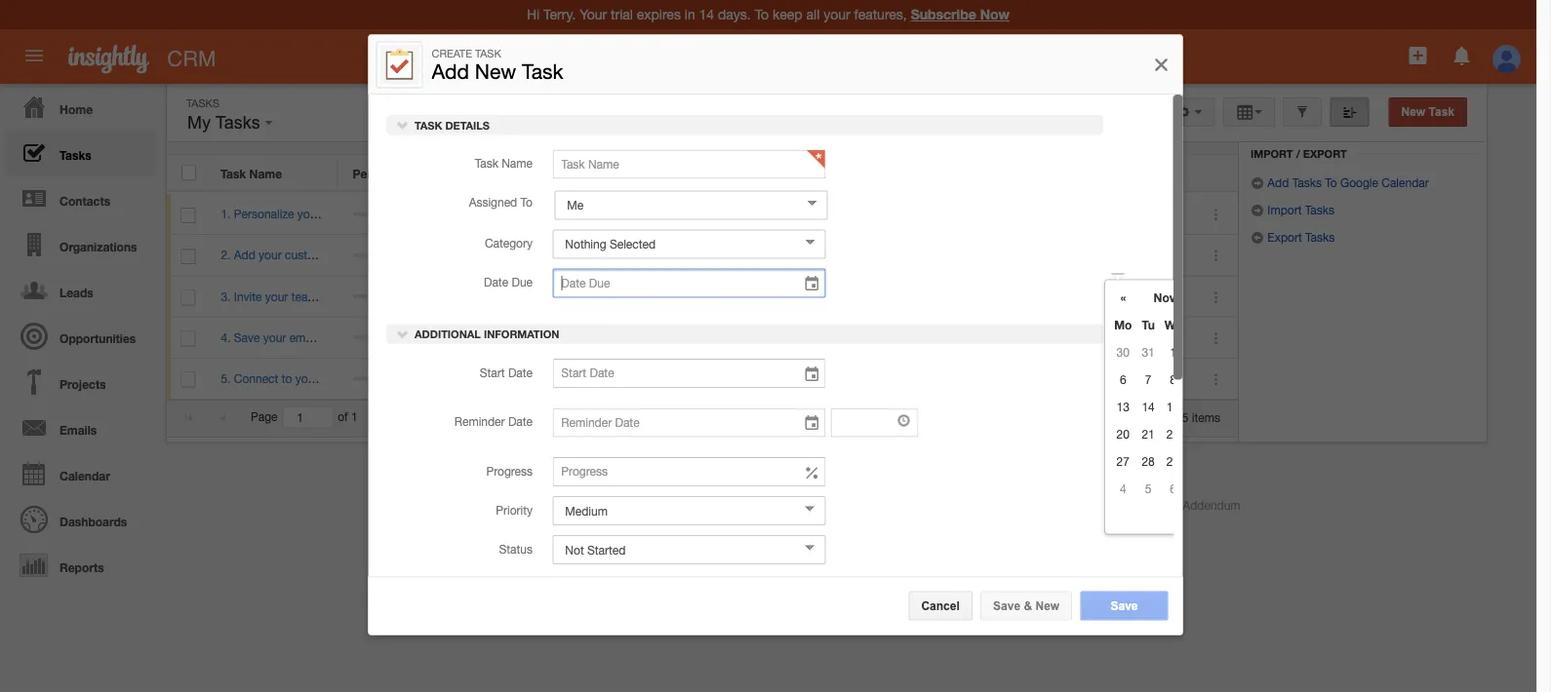Task type: describe. For each thing, give the bounding box(es) containing it.
row group containing 1. personalize your account
[[167, 194, 1238, 400]]

apps
[[369, 372, 395, 386]]

31
[[1142, 346, 1155, 359]]

5.
[[221, 372, 231, 386]]

date due inside the add new task 'dialog'
[[484, 276, 532, 289]]

15
[[1166, 400, 1180, 414]]

percent complete indicator responsible user
[[353, 167, 598, 180]]

-
[[1152, 411, 1156, 424]]

0% complete image for 2. add your customers
[[353, 254, 470, 257]]

4
[[1120, 482, 1126, 496]]

account
[[324, 207, 366, 221]]

2 column header from the left
[[1047, 155, 1081, 192]]

5. connect to your files and apps link
[[221, 372, 404, 386]]

1 vertical spatial 6
[[1170, 482, 1176, 496]]

tasks down "add tasks to google calendar" link on the right
[[1305, 203, 1335, 217]]

0 horizontal spatial 6
[[1120, 373, 1126, 387]]

following image for 3. invite your team
[[1156, 288, 1174, 307]]

date right "start"
[[508, 366, 532, 379]]

1 vertical spatial export
[[1268, 230, 1302, 244]]

new inside button
[[1036, 600, 1060, 613]]

tasks my tasks
[[186, 97, 265, 133]]

14
[[1142, 400, 1155, 414]]

reports link
[[5, 543, 156, 588]]

your for customers
[[259, 249, 282, 262]]

0% complete image for 3. invite your team
[[353, 295, 470, 299]]

not started
[[896, 331, 957, 345]]

tasks up import tasks
[[1293, 176, 1322, 189]]

iphone
[[814, 499, 851, 512]]

my tasks button
[[182, 108, 278, 138]]

1 for 1
[[1170, 346, 1176, 359]]

following image
[[1156, 206, 1174, 225]]

iphone app
[[814, 499, 875, 512]]

dashboards link
[[5, 497, 156, 543]]

customer
[[413, 499, 465, 512]]

row containing 4. save your emails
[[167, 318, 1238, 359]]

1. personalize your account
[[221, 207, 366, 221]]

30
[[1116, 346, 1130, 359]]

13
[[1116, 400, 1130, 414]]

add tasks to google calendar link
[[1251, 176, 1429, 189]]

row containing 5. connect to your files and apps
[[167, 359, 1238, 400]]

20
[[1116, 428, 1130, 441]]

tasks up contacts link
[[60, 148, 91, 162]]

of 1
[[338, 411, 358, 424]]

following image for 4. save your emails
[[1156, 330, 1174, 348]]

all link
[[546, 41, 605, 77]]

recycle
[[1271, 124, 1322, 137]]

opportunities
[[60, 332, 136, 345]]

additional information
[[411, 328, 559, 341]]

contacts link
[[5, 176, 156, 222]]

4.
[[221, 331, 231, 345]]

1 vertical spatial new
[[1402, 105, 1426, 119]]

recycle bin link
[[1251, 124, 1353, 140]]

1 horizontal spatial due
[[661, 167, 683, 180]]

Start Date text field
[[552, 359, 825, 388]]

invite
[[234, 290, 262, 303]]

date right user on the top left of page
[[631, 167, 658, 180]]

tu
[[1142, 318, 1155, 332]]

home link
[[5, 84, 156, 130]]

0% complete image for 4. save your emails
[[353, 336, 470, 340]]

tasks up the my
[[186, 97, 220, 109]]

projects link
[[5, 359, 156, 405]]

date field image for date due
[[803, 275, 821, 294]]

percent field image
[[803, 463, 821, 483]]

2.
[[221, 249, 231, 262]]

row containing task name
[[167, 155, 1237, 192]]

items
[[1192, 411, 1221, 424]]

5 inside the add new task 'dialog'
[[1145, 482, 1151, 496]]

add tasks to google calendar
[[1265, 176, 1429, 189]]

Date Due text field
[[552, 269, 825, 298]]

owner
[[792, 167, 829, 180]]

Search all data.... text field
[[606, 41, 990, 76]]

1 horizontal spatial date due
[[631, 167, 683, 180]]

all
[[566, 51, 581, 66]]

3.
[[221, 290, 231, 303]]

assigned to
[[469, 196, 532, 209]]

status
[[499, 542, 532, 556]]

reports
[[60, 561, 104, 575]]

emails
[[60, 424, 97, 437]]

0 vertical spatial to
[[1325, 176, 1338, 189]]

&
[[1024, 600, 1033, 613]]

5. connect to your files and apps
[[221, 372, 395, 386]]

Progress text field
[[552, 457, 825, 487]]

save & new button
[[981, 592, 1073, 621]]

tasks link
[[5, 130, 156, 176]]

2 horizontal spatial add
[[1268, 176, 1289, 189]]

contacts
[[60, 194, 110, 208]]

row containing 1. personalize your account
[[167, 194, 1238, 235]]

emails
[[290, 331, 323, 345]]

add new task dialog
[[368, 35, 1286, 693]]

blog
[[530, 499, 554, 512]]

and
[[346, 372, 365, 386]]

4. save your emails link
[[221, 331, 333, 345]]

create task add new task
[[432, 47, 564, 83]]

import / export
[[1251, 147, 1347, 160]]

task name inside the add new task 'dialog'
[[474, 157, 532, 170]]

your for team
[[265, 290, 288, 303]]

Task Name text field
[[552, 150, 825, 179]]

27
[[1116, 455, 1130, 469]]

bin
[[1325, 124, 1343, 137]]

mo
[[1114, 318, 1132, 332]]

import for import / export
[[1251, 147, 1294, 160]]

navigation containing home
[[0, 84, 156, 588]]

3. invite your team link
[[221, 290, 327, 303]]

dashboards
[[60, 515, 127, 529]]



Task type: vqa. For each thing, say whether or not it's contained in the screenshot.
circle arrow right icon
no



Task type: locate. For each thing, give the bounding box(es) containing it.
3. invite your team
[[221, 290, 318, 303]]

new task
[[1402, 105, 1455, 119]]

row
[[167, 155, 1237, 192], [167, 194, 1238, 235], [167, 235, 1238, 277], [167, 277, 1238, 318], [167, 318, 1238, 359], [167, 359, 1238, 400]]

1 horizontal spatial task name
[[474, 157, 532, 170]]

navigation
[[0, 84, 156, 588]]

support
[[468, 499, 510, 512]]

column header
[[1013, 155, 1047, 192], [1047, 155, 1081, 192]]

date field image
[[803, 275, 821, 294], [803, 365, 821, 384], [803, 414, 820, 434]]

press ctrl + space to group column header
[[1081, 155, 1140, 192]]

import tasks link
[[1251, 203, 1335, 217]]

1 horizontal spatial export
[[1304, 147, 1347, 160]]

new right create
[[475, 59, 516, 83]]

subscribe
[[911, 6, 977, 22]]

1 horizontal spatial add
[[432, 59, 469, 83]]

create
[[432, 47, 472, 60]]

1 horizontal spatial of
[[1169, 411, 1179, 424]]

chevron down image for start date
[[396, 327, 409, 341]]

data processing addendum
[[1094, 499, 1241, 512]]

due down category
[[511, 276, 532, 289]]

1 0% complete image from the top
[[353, 212, 470, 216]]

0 horizontal spatial date due
[[484, 276, 532, 289]]

import left the /
[[1251, 147, 1294, 160]]

recycle bin
[[1271, 124, 1343, 137]]

new right the "show sidebar" image
[[1402, 105, 1426, 119]]

1 row from the top
[[167, 155, 1237, 192]]

chevron down image for task name
[[396, 118, 409, 132]]

1 following image from the top
[[1156, 247, 1174, 266]]

blog link
[[530, 499, 554, 512]]

0 vertical spatial date field image
[[803, 275, 821, 294]]

add up task details
[[432, 59, 469, 83]]

add inside create task add new task
[[432, 59, 469, 83]]

4 following image from the top
[[1156, 371, 1174, 389]]

1 horizontal spatial calendar
[[1382, 176, 1429, 189]]

close image
[[1152, 53, 1172, 77]]

0 horizontal spatial due
[[511, 276, 532, 289]]

0% complete image up additional
[[353, 295, 470, 299]]

to
[[282, 372, 292, 386]]

files
[[322, 372, 342, 386]]

0 horizontal spatial add
[[234, 249, 255, 262]]

import for import tasks
[[1268, 203, 1302, 217]]

task name
[[474, 157, 532, 170], [221, 167, 282, 180]]

now
[[980, 6, 1010, 22]]

4 0% complete image from the top
[[353, 336, 470, 340]]

2 horizontal spatial 5
[[1183, 411, 1189, 424]]

personalize
[[234, 207, 294, 221]]

name up personalize
[[249, 167, 282, 180]]

task name up personalize
[[221, 167, 282, 180]]

of down files
[[338, 411, 348, 424]]

Search this list... text field
[[884, 98, 1104, 127]]

1 horizontal spatial name
[[501, 157, 532, 170]]

2 date field image from the top
[[803, 365, 821, 384]]

display: grid image
[[1236, 105, 1255, 119]]

name up assigned to
[[501, 157, 532, 170]]

cancel button
[[909, 592, 973, 621]]

task owner
[[763, 167, 829, 180]]

row containing 3. invite your team
[[167, 277, 1238, 318]]

5 right -
[[1159, 411, 1166, 424]]

page
[[251, 411, 278, 424]]

save button
[[1081, 592, 1169, 621]]

percent
[[353, 167, 396, 180]]

customer support link
[[413, 499, 510, 512]]

date field image for start date
[[803, 365, 821, 384]]

opportunities link
[[5, 313, 156, 359]]

following image down following icon
[[1156, 247, 1174, 266]]

task right create
[[475, 47, 501, 60]]

task
[[475, 47, 501, 60], [522, 59, 564, 83], [1429, 105, 1455, 119], [414, 119, 442, 132], [474, 157, 498, 170], [221, 167, 246, 180], [763, 167, 789, 180]]

of up 22
[[1169, 411, 1179, 424]]

3 row from the top
[[167, 235, 1238, 277]]

2 horizontal spatial new
[[1402, 105, 1426, 119]]

6 left 7
[[1120, 373, 1126, 387]]

0% complete image for 1. personalize your account
[[353, 212, 470, 216]]

chevron down image
[[396, 118, 409, 132], [396, 327, 409, 341]]

your for account
[[297, 207, 320, 221]]

start
[[479, 366, 505, 379]]

assigned
[[469, 196, 517, 209]]

0% complete image
[[353, 212, 470, 216], [353, 254, 470, 257], [353, 295, 470, 299], [353, 336, 470, 340], [353, 377, 470, 381]]

2 row from the top
[[167, 194, 1238, 235]]

cell
[[617, 194, 749, 235], [881, 194, 1014, 235], [1014, 194, 1048, 235], [1048, 194, 1082, 235], [1082, 194, 1141, 235], [617, 235, 749, 277], [881, 235, 1014, 277], [1014, 235, 1048, 277], [1048, 235, 1082, 277], [1082, 235, 1141, 277], [617, 277, 749, 318], [881, 277, 1014, 318], [1014, 277, 1048, 318], [1048, 277, 1082, 318], [1082, 277, 1141, 318], [617, 318, 749, 359], [1014, 318, 1048, 359], [1048, 318, 1082, 359], [1082, 318, 1141, 359], [617, 359, 749, 400], [881, 359, 1014, 400], [1014, 359, 1048, 400], [1048, 359, 1082, 400], [1082, 359, 1141, 400]]

1 left -
[[1142, 411, 1148, 424]]

5
[[1159, 411, 1166, 424], [1183, 411, 1189, 424], [1145, 482, 1151, 496]]

0 vertical spatial import
[[1251, 147, 1294, 160]]

name inside the add new task 'dialog'
[[501, 157, 532, 170]]

leads
[[60, 286, 93, 300]]

0 horizontal spatial name
[[249, 167, 282, 180]]

export down import tasks link
[[1268, 230, 1302, 244]]

1 vertical spatial date due
[[484, 276, 532, 289]]

1 horizontal spatial save
[[994, 600, 1021, 613]]

1 of from the left
[[338, 411, 348, 424]]

3 date field image from the top
[[803, 414, 820, 434]]

home
[[60, 102, 93, 116]]

date due
[[631, 167, 683, 180], [484, 276, 532, 289]]

6
[[1120, 373, 1126, 387], [1170, 482, 1176, 496]]

export
[[1304, 147, 1347, 160], [1268, 230, 1302, 244]]

2 horizontal spatial 1
[[1170, 346, 1176, 359]]

your left emails
[[263, 331, 286, 345]]

date right reminder
[[508, 415, 532, 429]]

1 vertical spatial add
[[1268, 176, 1289, 189]]

save right 4.
[[234, 331, 260, 345]]

0% complete image down the complete at the left of the page
[[353, 212, 470, 216]]

0 horizontal spatial save
[[234, 331, 260, 345]]

start date
[[479, 366, 532, 379]]

crm
[[167, 46, 216, 71]]

1 horizontal spatial new
[[1036, 600, 1060, 613]]

5 right the 15
[[1183, 411, 1189, 424]]

started
[[919, 331, 957, 345]]

add right 2. on the left of page
[[234, 249, 255, 262]]

your right to
[[295, 372, 318, 386]]

of
[[338, 411, 348, 424], [1169, 411, 1179, 424]]

0% complete image up apps
[[353, 336, 470, 340]]

new task link
[[1389, 98, 1468, 127]]

chevron down image left additional
[[396, 327, 409, 341]]

4 row from the top
[[167, 277, 1238, 318]]

1 horizontal spatial to
[[1325, 176, 1338, 189]]

task left owner
[[763, 167, 789, 180]]

2 chevron down image from the top
[[396, 327, 409, 341]]

task up '1.'
[[221, 167, 246, 180]]

5 up processing
[[1145, 482, 1151, 496]]

3 following image from the top
[[1156, 330, 1174, 348]]

2 of from the left
[[1169, 411, 1179, 424]]

1 vertical spatial to
[[520, 196, 532, 209]]

app
[[854, 499, 875, 512]]

your for emails
[[263, 331, 286, 345]]

date due right user on the top left of page
[[631, 167, 683, 180]]

2 vertical spatial add
[[234, 249, 255, 262]]

0 vertical spatial due
[[661, 167, 683, 180]]

0 horizontal spatial of
[[338, 411, 348, 424]]

data
[[1094, 499, 1119, 512]]

2 vertical spatial date field image
[[803, 414, 820, 434]]

organizations
[[60, 240, 137, 254]]

export tasks
[[1265, 230, 1335, 244]]

responsible
[[499, 167, 568, 180]]

data processing addendum link
[[1094, 499, 1241, 512]]

0 horizontal spatial to
[[520, 196, 532, 209]]

None checkbox
[[182, 165, 196, 181], [181, 249, 196, 265], [181, 331, 196, 347], [181, 372, 196, 388], [182, 165, 196, 181], [181, 249, 196, 265], [181, 331, 196, 347], [181, 372, 196, 388]]

projects
[[60, 378, 106, 391]]

customer support
[[413, 499, 510, 512]]

notifications image
[[1451, 44, 1474, 67]]

task left all on the left
[[522, 59, 564, 83]]

save left &
[[994, 600, 1021, 613]]

your
[[297, 207, 320, 221], [259, 249, 282, 262], [265, 290, 288, 303], [263, 331, 286, 345], [295, 372, 318, 386]]

1 horizontal spatial 1
[[1142, 411, 1148, 424]]

your left team
[[265, 290, 288, 303]]

1 vertical spatial import
[[1268, 203, 1302, 217]]

google
[[1341, 176, 1379, 189]]

calendar right 'google'
[[1382, 176, 1429, 189]]

1 date field image from the top
[[803, 275, 821, 294]]

following image right tu
[[1156, 330, 1174, 348]]

emails link
[[5, 405, 156, 451]]

1 vertical spatial calendar
[[60, 469, 110, 483]]

28
[[1142, 455, 1155, 469]]

mo tu we
[[1114, 318, 1182, 332]]

6 up data processing addendum
[[1170, 482, 1176, 496]]

2 horizontal spatial save
[[1111, 600, 1138, 613]]

1 horizontal spatial 6
[[1170, 482, 1176, 496]]

None checkbox
[[181, 208, 196, 223], [181, 290, 196, 306], [181, 208, 196, 223], [181, 290, 196, 306]]

Reminder Date text field
[[552, 408, 825, 437]]

import up export tasks link in the right top of the page
[[1268, 203, 1302, 217]]

task name up assigned to
[[474, 157, 532, 170]]

1 chevron down image from the top
[[396, 118, 409, 132]]

1 down and
[[351, 411, 358, 424]]

to down 'responsible'
[[520, 196, 532, 209]]

to inside the add new task 'dialog'
[[520, 196, 532, 209]]

5 0% complete image from the top
[[353, 377, 470, 381]]

0% complete image down additional
[[353, 377, 470, 381]]

date down category
[[484, 276, 508, 289]]

add up import tasks link
[[1268, 176, 1289, 189]]

new inside create task add new task
[[475, 59, 516, 83]]

row containing 2. add your customers
[[167, 235, 1238, 277]]

export down bin
[[1304, 147, 1347, 160]]

to left 'google'
[[1325, 176, 1338, 189]]

0 vertical spatial date due
[[631, 167, 683, 180]]

1. personalize your account link
[[221, 207, 376, 221]]

time field image
[[897, 414, 911, 428]]

due right user on the top left of page
[[661, 167, 683, 180]]

chevron down image left task details
[[396, 118, 409, 132]]

status press ctrl + space to group column header
[[881, 155, 1013, 192]]

2. add your customers
[[221, 249, 340, 262]]

4. save your emails
[[221, 331, 323, 345]]

task down notifications image at top
[[1429, 105, 1455, 119]]

1 horizontal spatial 5
[[1159, 411, 1166, 424]]

reminder
[[454, 415, 505, 429]]

following image up we
[[1156, 288, 1174, 307]]

0 horizontal spatial 1
[[351, 411, 358, 424]]

my
[[187, 113, 211, 133]]

0 vertical spatial export
[[1304, 147, 1347, 160]]

8
[[1170, 373, 1176, 387]]

progress
[[486, 464, 532, 478]]

row group
[[167, 194, 1238, 400]]

tasks right the my
[[215, 113, 260, 133]]

import tasks
[[1265, 203, 1335, 217]]

0 horizontal spatial new
[[475, 59, 516, 83]]

task details
[[411, 119, 489, 132]]

date due down category
[[484, 276, 532, 289]]

save inside button
[[1111, 600, 1138, 613]]

turtle
[[528, 207, 557, 221], [793, 207, 821, 221], [528, 249, 557, 262], [793, 249, 821, 262], [528, 290, 557, 303], [793, 290, 821, 303], [528, 331, 557, 345], [793, 331, 821, 345], [528, 372, 557, 386], [793, 372, 821, 386]]

following image
[[1156, 247, 1174, 266], [1156, 288, 1174, 307], [1156, 330, 1174, 348], [1156, 371, 1174, 389]]

0 vertical spatial new
[[475, 59, 516, 83]]

api link
[[573, 499, 591, 512]]

29
[[1166, 455, 1180, 469]]

iphone app link
[[798, 499, 875, 512]]

save right &
[[1111, 600, 1138, 613]]

due inside the add new task 'dialog'
[[511, 276, 532, 289]]

show sidebar image
[[1343, 105, 1357, 119]]

following image for 5. connect to your files and apps
[[1156, 371, 1174, 389]]

your up '3. invite your team'
[[259, 249, 282, 262]]

to
[[1325, 176, 1338, 189], [520, 196, 532, 209]]

new right &
[[1036, 600, 1060, 613]]

1 vertical spatial due
[[511, 276, 532, 289]]

2. add your customers link
[[221, 249, 350, 262]]

2 0% complete image from the top
[[353, 254, 470, 257]]

0 vertical spatial add
[[432, 59, 469, 83]]

0 horizontal spatial export
[[1268, 230, 1302, 244]]

0% complete image for 5. connect to your files and apps
[[353, 377, 470, 381]]

0% complete image down account at the top left of the page
[[353, 254, 470, 257]]

new
[[475, 59, 516, 83], [1402, 105, 1426, 119], [1036, 600, 1060, 613]]

2 vertical spatial new
[[1036, 600, 1060, 613]]

task left details at the left top of page
[[414, 119, 442, 132]]

following image right 7
[[1156, 371, 1174, 389]]

processing
[[1122, 499, 1180, 512]]

following image for 2. add your customers
[[1156, 247, 1174, 266]]

team
[[291, 290, 318, 303]]

addendum
[[1183, 499, 1241, 512]]

0 horizontal spatial task name
[[221, 167, 282, 180]]

reminder date
[[454, 415, 532, 429]]

1
[[1170, 346, 1176, 359], [351, 411, 358, 424], [1142, 411, 1148, 424]]

1 vertical spatial chevron down image
[[396, 327, 409, 341]]

save
[[234, 331, 260, 345], [994, 600, 1021, 613], [1111, 600, 1138, 613]]

terry turtle
[[500, 207, 557, 221], [764, 207, 821, 221], [500, 249, 557, 262], [764, 249, 821, 262], [500, 290, 557, 303], [764, 290, 821, 303], [500, 331, 557, 345], [764, 331, 821, 345], [500, 372, 557, 386], [764, 372, 821, 386]]

complete
[[399, 167, 454, 180]]

api
[[573, 499, 591, 512]]

5 row from the top
[[167, 318, 1238, 359]]

1 inside the add new task 'dialog'
[[1170, 346, 1176, 359]]

1 column header from the left
[[1013, 155, 1047, 192]]

save for save & new
[[994, 600, 1021, 613]]

organizations link
[[5, 222, 156, 267]]

leads link
[[5, 267, 156, 313]]

None text field
[[830, 408, 918, 437]]

0 horizontal spatial calendar
[[60, 469, 110, 483]]

tasks down import tasks
[[1306, 230, 1335, 244]]

not started cell
[[881, 318, 1014, 359]]

save inside button
[[994, 600, 1021, 613]]

21
[[1142, 428, 1155, 441]]

1 - 5 of 5 items
[[1142, 411, 1221, 424]]

0 vertical spatial chevron down image
[[396, 118, 409, 132]]

category
[[484, 237, 532, 250]]

information
[[483, 328, 559, 341]]

task up assigned
[[474, 157, 498, 170]]

save for save button
[[1111, 600, 1138, 613]]

0 vertical spatial 6
[[1120, 373, 1126, 387]]

1 vertical spatial date field image
[[803, 365, 821, 384]]

details
[[445, 119, 489, 132]]

2 following image from the top
[[1156, 288, 1174, 307]]

your left account at the top left of the page
[[297, 207, 320, 221]]

1 for 1 - 5 of 5 items
[[1142, 411, 1148, 424]]

6 row from the top
[[167, 359, 1238, 400]]

3 0% complete image from the top
[[353, 295, 470, 299]]

calendar up dashboards link
[[60, 469, 110, 483]]

0 vertical spatial calendar
[[1382, 176, 1429, 189]]

1 right 31
[[1170, 346, 1176, 359]]

0 horizontal spatial 5
[[1145, 482, 1151, 496]]



